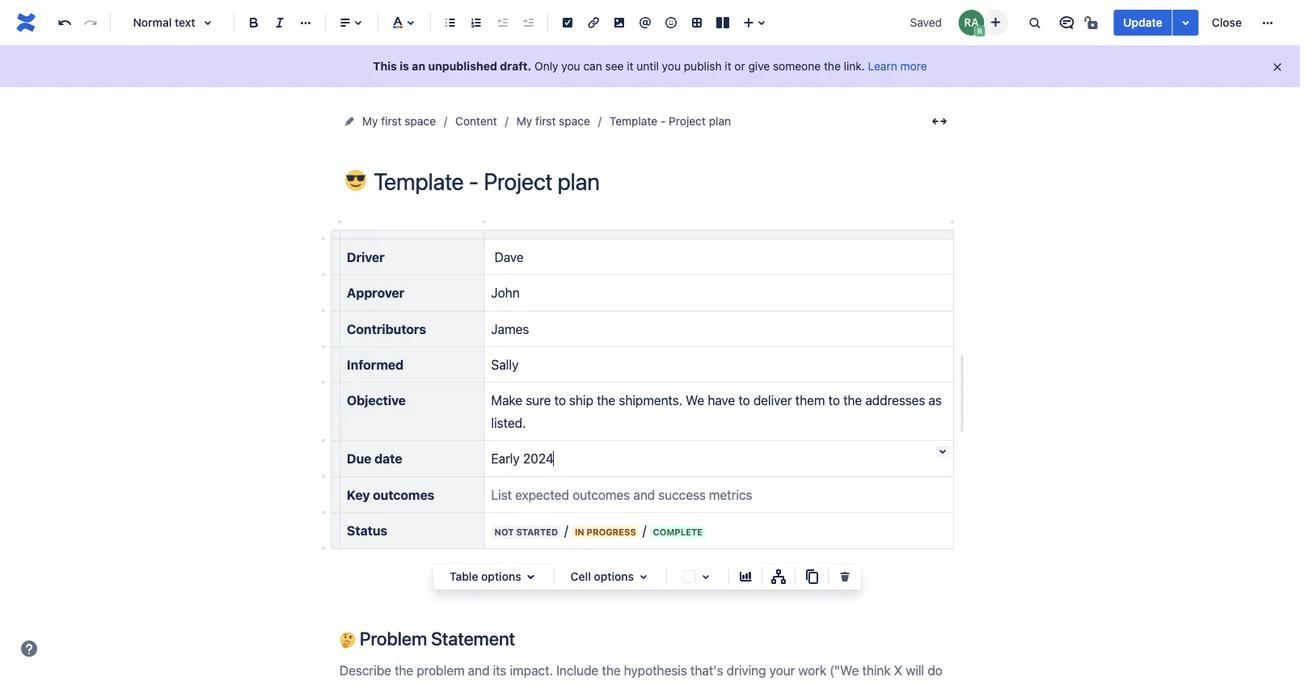 Task type: vqa. For each thing, say whether or not it's contained in the screenshot.


Task type: locate. For each thing, give the bounding box(es) containing it.
more
[[901, 59, 927, 73]]

problem statement
[[356, 627, 515, 649]]

:sunglasses: image
[[345, 170, 366, 191]]

expand dropdown menu image down progress
[[634, 567, 654, 586]]

2 my from the left
[[517, 114, 532, 128]]

my first space down only
[[517, 114, 590, 128]]

date
[[375, 451, 403, 466]]

options inside dropdown button
[[594, 570, 634, 583]]

space down can
[[559, 114, 590, 128]]

remove image
[[836, 567, 855, 586]]

2 expand dropdown menu image from the left
[[634, 567, 654, 586]]

2 options from the left
[[594, 570, 634, 583]]

help image
[[19, 639, 39, 658]]

to
[[555, 393, 566, 408], [739, 393, 750, 408], [829, 393, 840, 408]]

:thinking: image
[[340, 632, 356, 648], [340, 632, 356, 648]]

my right move this page icon
[[362, 114, 378, 128]]

options inside popup button
[[481, 570, 521, 583]]

options right table
[[481, 570, 521, 583]]

confluence image
[[13, 10, 39, 36], [13, 10, 39, 36]]

the
[[824, 59, 841, 73], [597, 393, 616, 408], [844, 393, 862, 408]]

you left can
[[562, 59, 581, 73]]

Main content area, start typing to enter text. text field
[[330, 218, 966, 681]]

options
[[481, 570, 521, 583], [594, 570, 634, 583]]

1 horizontal spatial /
[[643, 523, 647, 538]]

project
[[669, 114, 706, 128]]

options right the cell
[[594, 570, 634, 583]]

my
[[362, 114, 378, 128], [517, 114, 532, 128]]

0 horizontal spatial my first space link
[[362, 112, 436, 131]]

draft.
[[500, 59, 532, 73]]

my for second my first space link from right
[[362, 114, 378, 128]]

it left or
[[725, 59, 732, 73]]

0 horizontal spatial you
[[562, 59, 581, 73]]

key
[[347, 487, 370, 502]]

more image
[[1259, 13, 1278, 32]]

0 horizontal spatial first
[[381, 114, 402, 128]]

to right them
[[829, 393, 840, 408]]

have
[[708, 393, 735, 408]]

redo ⌘⇧z image
[[81, 13, 100, 32]]

cell background image
[[696, 567, 716, 586]]

align left image
[[336, 13, 355, 32]]

1 horizontal spatial you
[[662, 59, 681, 73]]

expand dropdown menu image for table options
[[521, 567, 541, 586]]

-
[[661, 114, 666, 128]]

sure
[[526, 393, 551, 408]]

content
[[456, 114, 497, 128]]

expand dropdown menu image
[[521, 567, 541, 586], [634, 567, 654, 586]]

james
[[491, 321, 529, 336]]

to right have
[[739, 393, 750, 408]]

dismiss image
[[1272, 61, 1285, 74]]

shipments.
[[619, 393, 683, 408]]

0 horizontal spatial space
[[405, 114, 436, 128]]

table image
[[688, 13, 707, 32]]

1 options from the left
[[481, 570, 521, 583]]

someone
[[773, 59, 821, 73]]

statement
[[431, 627, 515, 649]]

update
[[1124, 16, 1163, 29]]

0 horizontal spatial options
[[481, 570, 521, 583]]

it
[[627, 59, 634, 73], [725, 59, 732, 73]]

1 my from the left
[[362, 114, 378, 128]]

due
[[347, 451, 372, 466]]

complete
[[653, 527, 703, 537]]

ship
[[569, 393, 594, 408]]

1 horizontal spatial to
[[739, 393, 750, 408]]

this is an unpublished draft. only you can see it until you publish it or give someone the link. learn more
[[373, 59, 927, 73]]

1 first from the left
[[381, 114, 402, 128]]

text
[[175, 16, 195, 29]]

/ right progress
[[643, 523, 647, 538]]

2 it from the left
[[725, 59, 732, 73]]

to left ship
[[555, 393, 566, 408]]

Give this page a title text field
[[374, 168, 955, 195]]

the right ship
[[597, 393, 616, 408]]

normal text
[[133, 16, 195, 29]]

make sure to ship the shipments. we have to deliver them to the addresses as listed.
[[491, 393, 946, 430]]

0 horizontal spatial my
[[362, 114, 378, 128]]

my right content
[[517, 114, 532, 128]]

2 horizontal spatial to
[[829, 393, 840, 408]]

adjust update settings image
[[1177, 13, 1196, 32]]

1 horizontal spatial it
[[725, 59, 732, 73]]

2 space from the left
[[559, 114, 590, 128]]

first down only
[[536, 114, 556, 128]]

1 horizontal spatial my first space link
[[517, 112, 590, 131]]

0 horizontal spatial /
[[565, 523, 568, 538]]

make page full-width image
[[930, 112, 950, 131]]

1 you from the left
[[562, 59, 581, 73]]

/
[[565, 523, 568, 538], [643, 523, 647, 538]]

0 horizontal spatial expand dropdown menu image
[[521, 567, 541, 586]]

normal text button
[[117, 5, 227, 40]]

is
[[400, 59, 409, 73]]

1 horizontal spatial my
[[517, 114, 532, 128]]

the right them
[[844, 393, 862, 408]]

you
[[562, 59, 581, 73], [662, 59, 681, 73]]

objective
[[347, 393, 406, 408]]

1 space from the left
[[405, 114, 436, 128]]

space down an
[[405, 114, 436, 128]]

:sunglasses: image
[[345, 170, 366, 191]]

1 horizontal spatial the
[[824, 59, 841, 73]]

it right see
[[627, 59, 634, 73]]

cell
[[571, 570, 591, 583]]

sally
[[491, 357, 519, 372]]

only
[[535, 59, 559, 73]]

1 my first space from the left
[[362, 114, 436, 128]]

2 / from the left
[[643, 523, 647, 538]]

publish
[[684, 59, 722, 73]]

1 horizontal spatial options
[[594, 570, 634, 583]]

1 expand dropdown menu image from the left
[[521, 567, 541, 586]]

dave
[[491, 249, 524, 265]]

undo ⌘z image
[[55, 13, 74, 32]]

1 horizontal spatial space
[[559, 114, 590, 128]]

0 horizontal spatial it
[[627, 59, 634, 73]]

informed
[[347, 357, 404, 372]]

expand dropdown menu image for cell options
[[634, 567, 654, 586]]

deliver
[[754, 393, 792, 408]]

first
[[381, 114, 402, 128], [536, 114, 556, 128]]

outdent ⇧tab image
[[493, 13, 512, 32]]

in
[[575, 527, 585, 537]]

my first space right move this page icon
[[362, 114, 436, 128]]

0 horizontal spatial my first space
[[362, 114, 436, 128]]

the left the link.
[[824, 59, 841, 73]]

comment icon image
[[1058, 13, 1077, 32]]

contributors
[[347, 321, 426, 336]]

my first space
[[362, 114, 436, 128], [517, 114, 590, 128]]

1 horizontal spatial first
[[536, 114, 556, 128]]

no restrictions image
[[1083, 13, 1103, 32]]

/ left in
[[565, 523, 568, 538]]

expand dropdown menu image down started
[[521, 567, 541, 586]]

status
[[347, 523, 388, 538]]

space
[[405, 114, 436, 128], [559, 114, 590, 128]]

my first space link down only
[[517, 112, 590, 131]]

my first space link
[[362, 112, 436, 131], [517, 112, 590, 131]]

key outcomes
[[347, 487, 435, 502]]

my for 1st my first space link from right
[[517, 114, 532, 128]]

add image, video, or file image
[[610, 13, 629, 32]]

1 horizontal spatial expand dropdown menu image
[[634, 567, 654, 586]]

0 horizontal spatial to
[[555, 393, 566, 408]]

indent tab image
[[519, 13, 538, 32]]

first right move this page icon
[[381, 114, 402, 128]]

my first space link right move this page icon
[[362, 112, 436, 131]]

approver
[[347, 285, 405, 300]]

1 horizontal spatial my first space
[[517, 114, 590, 128]]

you right the until
[[662, 59, 681, 73]]



Task type: describe. For each thing, give the bounding box(es) containing it.
table options
[[450, 570, 521, 583]]

layouts image
[[713, 13, 733, 32]]

bullet list ⌘⇧8 image
[[441, 13, 460, 32]]

italic ⌘i image
[[270, 13, 290, 32]]

unpublished
[[428, 59, 497, 73]]

manage connected data image
[[769, 567, 789, 586]]

2 first from the left
[[536, 114, 556, 128]]

options for cell options
[[594, 570, 634, 583]]

cell options button
[[561, 567, 660, 586]]

make
[[491, 393, 523, 408]]

as
[[929, 393, 942, 408]]

template - project plan link
[[610, 112, 731, 131]]

copy image
[[802, 567, 822, 586]]

not started / in progress / complete
[[495, 523, 703, 538]]

john
[[491, 285, 520, 300]]

cell options
[[571, 570, 634, 583]]

addresses
[[866, 393, 926, 408]]

saved
[[910, 16, 942, 29]]

ruby anderson image
[[959, 10, 985, 36]]

learn more link
[[868, 59, 927, 73]]

action item image
[[558, 13, 578, 32]]

1 / from the left
[[565, 523, 568, 538]]

table
[[450, 570, 478, 583]]

update button
[[1114, 10, 1173, 36]]

outcomes
[[373, 487, 435, 502]]

2 my first space from the left
[[517, 114, 590, 128]]

link image
[[584, 13, 603, 32]]

more formatting image
[[296, 13, 315, 32]]

we
[[686, 393, 705, 408]]

numbered list ⌘⇧7 image
[[467, 13, 486, 32]]

close button
[[1203, 10, 1252, 36]]

find and replace image
[[1025, 13, 1045, 32]]

close
[[1212, 16, 1242, 29]]

started
[[516, 527, 558, 537]]

them
[[796, 393, 825, 408]]

normal
[[133, 16, 172, 29]]

table options button
[[440, 567, 547, 586]]

2024
[[523, 451, 554, 466]]

2 my first space link from the left
[[517, 112, 590, 131]]

give
[[749, 59, 770, 73]]

2 horizontal spatial the
[[844, 393, 862, 408]]

1 to from the left
[[555, 393, 566, 408]]

template - project plan
[[610, 114, 731, 128]]

see
[[605, 59, 624, 73]]

chart image
[[736, 567, 756, 586]]

early
[[491, 451, 520, 466]]

2 you from the left
[[662, 59, 681, 73]]

0 horizontal spatial the
[[597, 393, 616, 408]]

driver
[[347, 249, 385, 265]]

bold ⌘b image
[[244, 13, 264, 32]]

link.
[[844, 59, 865, 73]]

invite to edit image
[[986, 13, 1006, 32]]

move this page image
[[343, 115, 356, 128]]

3 to from the left
[[829, 393, 840, 408]]

an
[[412, 59, 426, 73]]

content link
[[456, 112, 497, 131]]

can
[[584, 59, 602, 73]]

learn
[[868, 59, 898, 73]]

plan
[[709, 114, 731, 128]]

template
[[610, 114, 658, 128]]

due date
[[347, 451, 403, 466]]

early 2024
[[491, 451, 554, 466]]

this
[[373, 59, 397, 73]]

options for table options
[[481, 570, 521, 583]]

2 to from the left
[[739, 393, 750, 408]]

1 my first space link from the left
[[362, 112, 436, 131]]

until
[[637, 59, 659, 73]]

listed.
[[491, 415, 526, 430]]

progress
[[587, 527, 636, 537]]

emoji image
[[662, 13, 681, 32]]

not
[[495, 527, 514, 537]]

or
[[735, 59, 746, 73]]

mention image
[[636, 13, 655, 32]]

1 it from the left
[[627, 59, 634, 73]]

problem
[[360, 627, 427, 649]]



